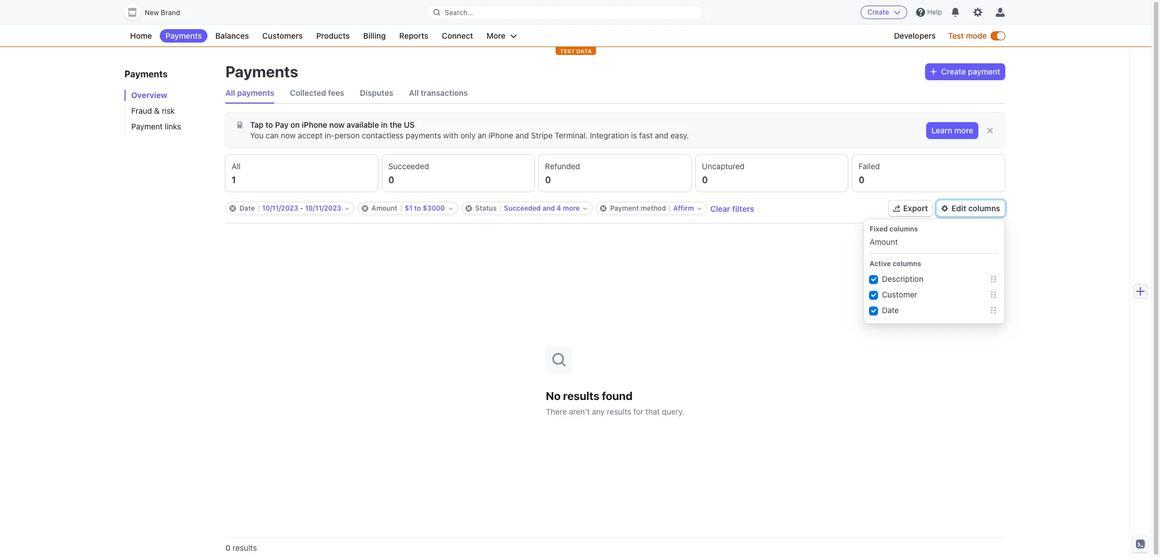 Task type: locate. For each thing, give the bounding box(es) containing it.
1 horizontal spatial and
[[543, 204, 555, 213]]

Customer checkbox
[[870, 292, 878, 299]]

iphone
[[302, 120, 327, 130], [489, 131, 513, 140]]

results
[[563, 389, 599, 402], [607, 407, 631, 416], [233, 543, 257, 553]]

payments down us
[[406, 131, 441, 140]]

0 vertical spatial payments
[[237, 88, 274, 98]]

payment right remove payment method image
[[610, 204, 639, 213]]

and left 4
[[543, 204, 555, 213]]

failed 0
[[859, 161, 880, 185]]

0 inside uncaptured 0
[[702, 175, 708, 185]]

date right "date" option
[[882, 306, 899, 315]]

0 horizontal spatial date
[[239, 204, 255, 213]]

overview link
[[124, 90, 214, 101]]

2 vertical spatial columns
[[893, 260, 921, 268]]

more right learn
[[954, 126, 973, 135]]

1 vertical spatial to
[[414, 204, 421, 213]]

iphone up accept on the top left
[[302, 120, 327, 130]]

0 horizontal spatial more
[[563, 204, 580, 213]]

payments up 'tap'
[[237, 88, 274, 98]]

1 horizontal spatial 10/11/2023
[[305, 204, 341, 213]]

edit status image
[[583, 206, 588, 211]]

&
[[154, 106, 160, 116]]

to inside clear filters toolbar
[[414, 204, 421, 213]]

now
[[329, 120, 345, 130], [281, 131, 296, 140]]

more
[[487, 31, 506, 40]]

amount
[[372, 204, 397, 213], [870, 237, 898, 247]]

iphone right an
[[489, 131, 513, 140]]

columns down export "button"
[[890, 225, 918, 233]]

0 vertical spatial date
[[239, 204, 255, 213]]

2 vertical spatial results
[[233, 543, 257, 553]]

more button
[[481, 29, 522, 43]]

payment inside clear filters toolbar
[[610, 204, 639, 213]]

0 horizontal spatial now
[[281, 131, 296, 140]]

all 1
[[232, 161, 241, 185]]

amount down fixed at the right top
[[870, 237, 898, 247]]

customer
[[882, 290, 917, 299]]

$1 to $3000
[[405, 204, 445, 213]]

1 horizontal spatial payment
[[610, 204, 639, 213]]

for
[[633, 407, 643, 416]]

all for 1
[[232, 161, 241, 171]]

more inside clear filters toolbar
[[563, 204, 580, 213]]

1 vertical spatial columns
[[890, 225, 918, 233]]

remove status image
[[465, 205, 472, 212]]

1 vertical spatial results
[[607, 407, 631, 416]]

1 vertical spatial more
[[563, 204, 580, 213]]

create inside button
[[868, 8, 889, 16]]

10/11/2023 right - on the left
[[305, 204, 341, 213]]

0 vertical spatial payment
[[131, 122, 163, 131]]

is
[[631, 131, 637, 140]]

0 inside refunded 0
[[545, 175, 551, 185]]

columns up description
[[893, 260, 921, 268]]

0 horizontal spatial create
[[868, 8, 889, 16]]

1 horizontal spatial now
[[329, 120, 345, 130]]

payments up overview
[[124, 69, 168, 79]]

0 vertical spatial tab list
[[225, 83, 1005, 104]]

Search… text field
[[427, 5, 702, 19]]

columns right edit
[[968, 204, 1000, 213]]

fraud & risk link
[[124, 105, 214, 117]]

payment method
[[610, 204, 666, 213]]

tab list up remove payment method image
[[225, 155, 1005, 192]]

date right remove date image at the left top
[[239, 204, 255, 213]]

tab list
[[225, 83, 1005, 104], [225, 155, 1005, 192]]

found
[[602, 389, 633, 402]]

remove amount image
[[361, 205, 368, 212]]

succeeded
[[388, 161, 429, 171], [504, 204, 541, 213]]

0 horizontal spatial succeeded
[[388, 161, 429, 171]]

0 vertical spatial amount
[[372, 204, 397, 213]]

overview
[[131, 90, 167, 100]]

1 horizontal spatial to
[[414, 204, 421, 213]]

now down pay
[[281, 131, 296, 140]]

create for create
[[868, 8, 889, 16]]

0 horizontal spatial payments
[[237, 88, 274, 98]]

succeeded and 4 more
[[504, 204, 580, 213]]

there
[[546, 407, 567, 416]]

2 tab list from the top
[[225, 155, 1005, 192]]

payment down fraud
[[131, 122, 163, 131]]

tab list containing 1
[[225, 155, 1005, 192]]

10/11/2023 - 10/11/2023
[[262, 204, 341, 213]]

0 vertical spatial create
[[868, 8, 889, 16]]

create inside popup button
[[941, 67, 966, 76]]

1 horizontal spatial amount
[[870, 237, 898, 247]]

1 horizontal spatial create
[[941, 67, 966, 76]]

1 horizontal spatial payments
[[406, 131, 441, 140]]

create payment
[[941, 67, 1000, 76]]

to inside 'tap to pay on iphone now available in the us you can now accept in-person contactless payments with only an iphone and stripe terminal. integration is fast and easy.'
[[266, 120, 273, 130]]

0 results
[[225, 543, 257, 553]]

succeeded for and
[[504, 204, 541, 213]]

0 inside succeeded 0
[[388, 175, 394, 185]]

now up 'in-'
[[329, 120, 345, 130]]

1 vertical spatial payment
[[610, 204, 639, 213]]

0 vertical spatial svg image
[[930, 68, 937, 75]]

contactless
[[362, 131, 404, 140]]

columns for edit columns
[[968, 204, 1000, 213]]

0 for uncaptured 0
[[702, 175, 708, 185]]

1 vertical spatial iphone
[[489, 131, 513, 140]]

payments
[[237, 88, 274, 98], [406, 131, 441, 140]]

you
[[250, 131, 264, 140]]

and
[[515, 131, 529, 140], [655, 131, 668, 140], [543, 204, 555, 213]]

0 horizontal spatial iphone
[[302, 120, 327, 130]]

1 horizontal spatial results
[[563, 389, 599, 402]]

0 horizontal spatial to
[[266, 120, 273, 130]]

edit columns
[[952, 204, 1000, 213]]

1 horizontal spatial succeeded
[[504, 204, 541, 213]]

0 horizontal spatial results
[[233, 543, 257, 553]]

0 horizontal spatial 10/11/2023
[[262, 204, 298, 213]]

tab list up integration
[[225, 83, 1005, 104]]

0 vertical spatial more
[[954, 126, 973, 135]]

uncaptured
[[702, 161, 745, 171]]

create up developers link
[[868, 8, 889, 16]]

all payments link
[[225, 83, 274, 103]]

to right $1
[[414, 204, 421, 213]]

1 vertical spatial date
[[882, 306, 899, 315]]

columns inside the fixed columns amount
[[890, 225, 918, 233]]

1 vertical spatial amount
[[870, 237, 898, 247]]

1 vertical spatial create
[[941, 67, 966, 76]]

and right fast on the right of the page
[[655, 131, 668, 140]]

10/11/2023
[[262, 204, 298, 213], [305, 204, 341, 213]]

and inside clear filters toolbar
[[543, 204, 555, 213]]

results for no
[[563, 389, 599, 402]]

amount right remove amount image
[[372, 204, 397, 213]]

0 vertical spatial to
[[266, 120, 273, 130]]

0 inside "failed 0"
[[859, 175, 865, 185]]

0 vertical spatial succeeded
[[388, 161, 429, 171]]

products link
[[311, 29, 355, 43]]

succeeded right the status
[[504, 204, 541, 213]]

10/11/2023 left - on the left
[[262, 204, 298, 213]]

test
[[948, 31, 964, 40]]

0 horizontal spatial svg image
[[237, 122, 243, 128]]

succeeded inside clear filters toolbar
[[504, 204, 541, 213]]

1 horizontal spatial svg image
[[930, 68, 937, 75]]

1 vertical spatial succeeded
[[504, 204, 541, 213]]

svg image left create payment at the right top of page
[[930, 68, 937, 75]]

in-
[[325, 131, 335, 140]]

succeeded down contactless
[[388, 161, 429, 171]]

collected fees
[[290, 88, 344, 98]]

refunded 0
[[545, 161, 580, 185]]

1 horizontal spatial date
[[882, 306, 899, 315]]

with
[[443, 131, 458, 140]]

1 horizontal spatial more
[[954, 126, 973, 135]]

svg image left 'tap'
[[237, 122, 243, 128]]

to up can
[[266, 120, 273, 130]]

disputes link
[[360, 83, 393, 103]]

fixed columns amount
[[870, 225, 918, 247]]

remove payment method image
[[600, 205, 607, 212]]

clear filters
[[710, 204, 754, 213]]

columns
[[968, 204, 1000, 213], [890, 225, 918, 233], [893, 260, 921, 268]]

0 vertical spatial now
[[329, 120, 345, 130]]

learn more
[[932, 126, 973, 135]]

brand
[[161, 8, 180, 17]]

0
[[388, 175, 394, 185], [545, 175, 551, 185], [702, 175, 708, 185], [859, 175, 865, 185], [225, 543, 230, 553]]

more inside learn more link
[[954, 126, 973, 135]]

0 vertical spatial columns
[[968, 204, 1000, 213]]

$3000
[[423, 204, 445, 213]]

1 vertical spatial payments
[[406, 131, 441, 140]]

create left payment
[[941, 67, 966, 76]]

active
[[870, 260, 891, 268]]

columns inside button
[[968, 204, 1000, 213]]

0 for refunded 0
[[545, 175, 551, 185]]

tap
[[250, 120, 263, 130]]

test mode
[[948, 31, 987, 40]]

fraud
[[131, 106, 152, 116]]

0 horizontal spatial payment
[[131, 122, 163, 131]]

clear filters button
[[710, 204, 754, 213]]

more
[[954, 126, 973, 135], [563, 204, 580, 213]]

data
[[576, 48, 592, 54]]

description
[[882, 274, 924, 284]]

0 vertical spatial results
[[563, 389, 599, 402]]

more right 4
[[563, 204, 580, 213]]

Search… search field
[[427, 5, 702, 19]]

-
[[300, 204, 303, 213]]

svg image
[[930, 68, 937, 75], [237, 122, 243, 128]]

payments link
[[160, 29, 208, 43]]

create button
[[861, 6, 907, 19]]

1 tab list from the top
[[225, 83, 1005, 104]]

and left the stripe
[[515, 131, 529, 140]]

0 horizontal spatial amount
[[372, 204, 397, 213]]

svg image inside "create payment" popup button
[[930, 68, 937, 75]]

1 vertical spatial svg image
[[237, 122, 243, 128]]

all
[[225, 88, 235, 98], [409, 88, 419, 98], [232, 161, 241, 171]]

tab list containing all payments
[[225, 83, 1005, 104]]

1 vertical spatial tab list
[[225, 155, 1005, 192]]



Task type: vqa. For each thing, say whether or not it's contained in the screenshot.


Task type: describe. For each thing, give the bounding box(es) containing it.
aren't
[[569, 407, 590, 416]]

stripe
[[531, 131, 553, 140]]

payments up all payments
[[225, 62, 298, 81]]

payment for payment method
[[610, 204, 639, 213]]

no results found there aren't any results for that query.
[[546, 389, 684, 416]]

edit payment method image
[[697, 206, 702, 211]]

date inside clear filters toolbar
[[239, 204, 255, 213]]

0 for failed 0
[[859, 175, 865, 185]]

1 horizontal spatial iphone
[[489, 131, 513, 140]]

uncaptured 0
[[702, 161, 745, 185]]

collected
[[290, 88, 326, 98]]

0 for succeeded 0
[[388, 175, 394, 185]]

query.
[[662, 407, 684, 416]]

connect
[[442, 31, 473, 40]]

payments inside 'tap to pay on iphone now available in the us you can now accept in-person contactless payments with only an iphone and stripe terminal. integration is fast and easy.'
[[406, 131, 441, 140]]

clear filters toolbar
[[225, 202, 754, 215]]

payment links link
[[124, 121, 214, 132]]

fees
[[328, 88, 344, 98]]

succeeded 0
[[388, 161, 429, 185]]

all for payments
[[225, 88, 235, 98]]

person
[[335, 131, 360, 140]]

search…
[[445, 8, 473, 17]]

mode
[[966, 31, 987, 40]]

refunded
[[545, 161, 580, 171]]

0 vertical spatial iphone
[[302, 120, 327, 130]]

$1
[[405, 204, 412, 213]]

columns for active columns
[[893, 260, 921, 268]]

new brand
[[145, 8, 180, 17]]

clear
[[710, 204, 730, 213]]

help button
[[912, 3, 947, 21]]

1 vertical spatial now
[[281, 131, 296, 140]]

balances
[[215, 31, 249, 40]]

payments down brand
[[165, 31, 202, 40]]

customers link
[[257, 29, 308, 43]]

succeeded for 0
[[388, 161, 429, 171]]

edit
[[952, 204, 966, 213]]

all transactions
[[409, 88, 468, 98]]

easy.
[[671, 131, 689, 140]]

0 horizontal spatial and
[[515, 131, 529, 140]]

payment links
[[131, 122, 181, 131]]

customers
[[262, 31, 303, 40]]

4
[[557, 204, 561, 213]]

1
[[232, 175, 236, 185]]

2 horizontal spatial and
[[655, 131, 668, 140]]

fraud & risk
[[131, 106, 175, 116]]

billing link
[[358, 29, 391, 43]]

terminal.
[[555, 131, 588, 140]]

us
[[404, 120, 415, 130]]

disputes
[[360, 88, 393, 98]]

status
[[475, 204, 497, 213]]

no
[[546, 389, 561, 402]]

balances link
[[210, 29, 255, 43]]

to for pay
[[266, 120, 273, 130]]

tap to pay on iphone now available in the us you can now accept in-person contactless payments with only an iphone and stripe terminal. integration is fast and easy.
[[250, 120, 689, 140]]

2 10/11/2023 from the left
[[305, 204, 341, 213]]

active columns
[[870, 260, 921, 268]]

edit columns button
[[937, 201, 1005, 216]]

risk
[[162, 106, 175, 116]]

results for 0
[[233, 543, 257, 553]]

failed
[[859, 161, 880, 171]]

fast
[[639, 131, 653, 140]]

billing
[[363, 31, 386, 40]]

links
[[165, 122, 181, 131]]

learn more link
[[927, 123, 978, 139]]

2 horizontal spatial results
[[607, 407, 631, 416]]

columns for fixed columns amount
[[890, 225, 918, 233]]

amount inside clear filters toolbar
[[372, 204, 397, 213]]

Description checkbox
[[870, 276, 878, 284]]

affirm
[[673, 204, 694, 213]]

reports
[[399, 31, 428, 40]]

home
[[130, 31, 152, 40]]

an
[[478, 131, 487, 140]]

all for transactions
[[409, 88, 419, 98]]

developers
[[894, 31, 936, 40]]

create payment button
[[926, 64, 1005, 80]]

1 10/11/2023 from the left
[[262, 204, 298, 213]]

export button
[[889, 201, 933, 216]]

products
[[316, 31, 350, 40]]

the
[[390, 120, 402, 130]]

to for $3000
[[414, 204, 421, 213]]

test data
[[560, 48, 592, 54]]

export
[[903, 204, 928, 213]]

Date checkbox
[[870, 307, 878, 315]]

method
[[641, 204, 666, 213]]

can
[[266, 131, 279, 140]]

any
[[592, 407, 605, 416]]

new
[[145, 8, 159, 17]]

help
[[927, 8, 942, 16]]

edit date image
[[345, 206, 349, 211]]

only
[[460, 131, 476, 140]]

new brand button
[[124, 4, 191, 20]]

remove date image
[[229, 205, 236, 212]]

filters
[[732, 204, 754, 213]]

pay
[[275, 120, 288, 130]]

amount inside the fixed columns amount
[[870, 237, 898, 247]]

home link
[[124, 29, 158, 43]]

edit amount image
[[448, 206, 453, 211]]

available
[[347, 120, 379, 130]]

fixed
[[870, 225, 888, 233]]

create for create payment
[[941, 67, 966, 76]]

integration
[[590, 131, 629, 140]]

payment for payment links
[[131, 122, 163, 131]]

all transactions link
[[409, 83, 468, 103]]

reports link
[[394, 29, 434, 43]]

collected fees link
[[290, 83, 344, 103]]

accept
[[298, 131, 323, 140]]

all payments
[[225, 88, 274, 98]]



